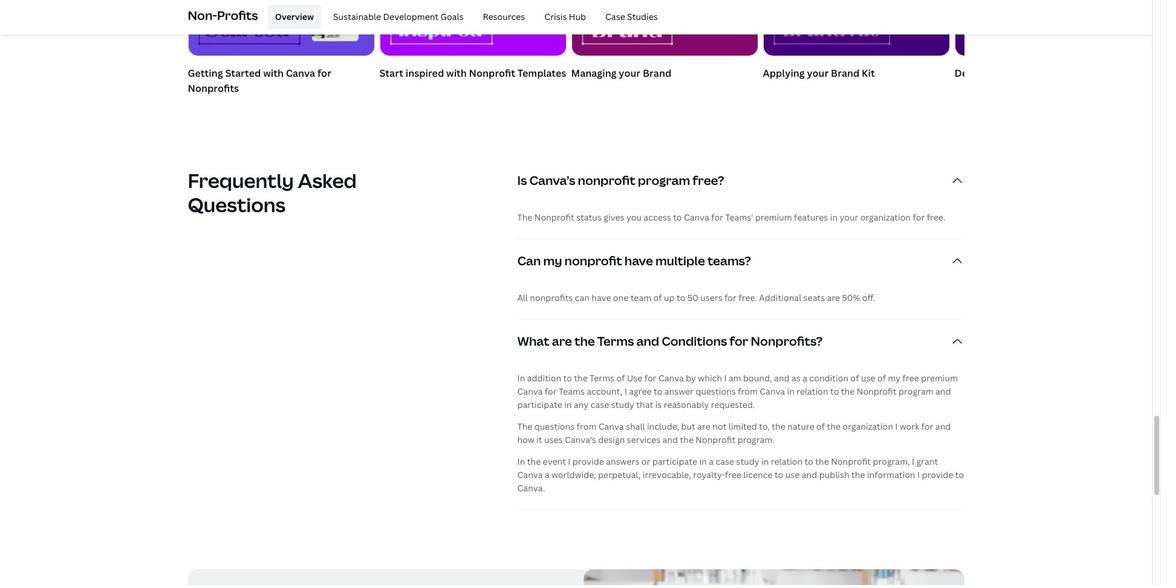 Task type: vqa. For each thing, say whether or not it's contained in the screenshot.
Social Media
no



Task type: locate. For each thing, give the bounding box(es) containing it.
from down "bound,"
[[738, 386, 758, 398]]

terms up use
[[598, 333, 634, 350]]

not
[[713, 421, 727, 433]]

2 with from the left
[[447, 66, 467, 80]]

i left work
[[896, 421, 898, 433]]

1 vertical spatial are
[[552, 333, 572, 350]]

your inside applying your brand kit link
[[807, 66, 829, 80]]

2 in from the top
[[518, 456, 525, 468]]

i up worldwide,
[[568, 456, 571, 468]]

1 horizontal spatial have
[[625, 253, 653, 269]]

0 vertical spatial provide
[[573, 456, 604, 468]]

study up licence
[[737, 456, 760, 468]]

the up how
[[518, 421, 533, 433]]

0 horizontal spatial participate
[[518, 399, 563, 411]]

1 vertical spatial questions
[[535, 421, 575, 433]]

1 horizontal spatial premium
[[922, 373, 958, 384]]

nonprofit up can
[[565, 253, 622, 269]]

case inside in addition to the terms of use for canva by which i am bound, and as a condition of use of my free premium canva for teams account, i agree to answer questions from canva in relation to the nonprofit program and participate in any case study that is reasonably requested.
[[591, 399, 609, 411]]

studies
[[628, 11, 658, 22]]

1 vertical spatial in
[[518, 456, 525, 468]]

1 vertical spatial canva's
[[565, 434, 596, 446]]

templates
[[518, 66, 567, 80]]

0 vertical spatial canva's
[[530, 172, 576, 189]]

0 horizontal spatial brand
[[643, 66, 672, 80]]

1 horizontal spatial provide
[[922, 470, 954, 481]]

1 vertical spatial nonprofit
[[565, 253, 622, 269]]

requested.
[[711, 399, 755, 411]]

3 with from the left
[[1003, 66, 1024, 80]]

0 horizontal spatial have
[[592, 292, 611, 304]]

conditions
[[662, 333, 728, 350]]

0 vertical spatial in
[[518, 373, 525, 384]]

1 vertical spatial the
[[518, 421, 533, 433]]

2 horizontal spatial with
[[1003, 66, 1024, 80]]

free.
[[927, 212, 946, 223], [739, 292, 758, 304]]

event
[[543, 456, 566, 468]]

i left am
[[725, 373, 727, 384]]

0 vertical spatial from
[[738, 386, 758, 398]]

include,
[[647, 421, 680, 433]]

0 vertical spatial premium
[[756, 212, 792, 223]]

1 horizontal spatial my
[[889, 373, 901, 384]]

in down how
[[518, 456, 525, 468]]

1 vertical spatial my
[[889, 373, 901, 384]]

1 horizontal spatial your
[[807, 66, 829, 80]]

0 horizontal spatial provide
[[573, 456, 604, 468]]

0 horizontal spatial with
[[263, 66, 284, 80]]

teams'
[[726, 212, 754, 223]]

your right applying at the right
[[807, 66, 829, 80]]

0 horizontal spatial questions
[[535, 421, 575, 433]]

1 horizontal spatial free
[[903, 373, 920, 384]]

with left images
[[1003, 66, 1024, 80]]

0 vertical spatial free.
[[927, 212, 946, 223]]

i left grant
[[913, 456, 915, 468]]

1 horizontal spatial participate
[[653, 456, 698, 468]]

the right "nature"
[[827, 421, 841, 433]]

features
[[795, 212, 829, 223]]

my up work
[[889, 373, 901, 384]]

resources link
[[476, 5, 533, 29]]

0 vertical spatial case
[[591, 399, 609, 411]]

worldwide,
[[552, 470, 596, 481]]

designing with images link
[[955, 0, 1142, 84]]

canva
[[286, 66, 315, 80], [684, 212, 710, 223], [659, 373, 684, 384], [518, 386, 543, 398], [760, 386, 785, 398], [599, 421, 624, 433], [518, 470, 543, 481]]

with right inspired at the left of the page
[[447, 66, 467, 80]]

0 vertical spatial relation
[[797, 386, 829, 398]]

the right to,
[[772, 421, 786, 433]]

the inside the questions from canva shall include, but are not limited to, the nature of the organization i work for and how it uses canva's design services and the nonprofit program.
[[518, 421, 533, 433]]

1 horizontal spatial with
[[447, 66, 467, 80]]

case down account,
[[591, 399, 609, 411]]

from down any
[[577, 421, 597, 433]]

50%
[[843, 292, 861, 304]]

0 vertical spatial program
[[638, 172, 691, 189]]

1 horizontal spatial program
[[899, 386, 934, 398]]

canva's
[[530, 172, 576, 189], [565, 434, 596, 446]]

use inside in the event i provide answers or participate in a case study in relation to the nonprofit program, i grant canva a worldwide, perpetual, irrevocable, royalty-free licence to use and publish the information i provide to canva.
[[786, 470, 800, 481]]

team
[[631, 292, 652, 304]]

0 horizontal spatial your
[[619, 66, 641, 80]]

have up team
[[625, 253, 653, 269]]

1 vertical spatial free
[[725, 470, 742, 481]]

in left addition
[[518, 373, 525, 384]]

0 vertical spatial study
[[612, 399, 635, 411]]

1 vertical spatial from
[[577, 421, 597, 433]]

are inside the questions from canva shall include, but are not limited to, the nature of the organization i work for and how it uses canva's design services and the nonprofit program.
[[698, 421, 711, 433]]

of
[[654, 292, 662, 304], [617, 373, 625, 384], [851, 373, 860, 384], [878, 373, 886, 384], [817, 421, 825, 433]]

questions up the uses
[[535, 421, 575, 433]]

bound,
[[744, 373, 772, 384]]

provide down grant
[[922, 470, 954, 481]]

2 the from the top
[[518, 421, 533, 433]]

0 vertical spatial participate
[[518, 399, 563, 411]]

1 vertical spatial premium
[[922, 373, 958, 384]]

relation
[[797, 386, 829, 398], [771, 456, 803, 468]]

study left that
[[612, 399, 635, 411]]

1 vertical spatial participate
[[653, 456, 698, 468]]

in
[[518, 373, 525, 384], [518, 456, 525, 468]]

0 vertical spatial free
[[903, 373, 920, 384]]

your right the managing
[[619, 66, 641, 80]]

provide up worldwide,
[[573, 456, 604, 468]]

2 horizontal spatial a
[[803, 373, 808, 384]]

with right started
[[263, 66, 284, 80]]

participate down addition
[[518, 399, 563, 411]]

0 vertical spatial use
[[862, 373, 876, 384]]

use
[[627, 373, 643, 384]]

0 horizontal spatial free.
[[739, 292, 758, 304]]

terms
[[598, 333, 634, 350], [590, 373, 615, 384]]

a down event
[[545, 470, 550, 481]]

program up access
[[638, 172, 691, 189]]

access
[[644, 212, 671, 223]]

use inside in addition to the terms of use for canva by which i am bound, and as a condition of use of my free premium canva for teams account, i agree to answer questions from canva in relation to the nonprofit program and participate in any case study that is reasonably requested.
[[862, 373, 876, 384]]

brand left 'kit'
[[831, 66, 860, 80]]

are right 'what' in the bottom left of the page
[[552, 333, 572, 350]]

are left not
[[698, 421, 711, 433]]

from inside the questions from canva shall include, but are not limited to, the nature of the organization i work for and how it uses canva's design services and the nonprofit program.
[[577, 421, 597, 433]]

the for the questions from canva shall include, but are not limited to, the nature of the organization i work for and how it uses canva's design services and the nonprofit program.
[[518, 421, 533, 433]]

status
[[577, 212, 602, 223]]

program up work
[[899, 386, 934, 398]]

the down is
[[518, 212, 533, 223]]

0 vertical spatial the
[[518, 212, 533, 223]]

sustainable development goals link
[[326, 5, 471, 29]]

free left licence
[[725, 470, 742, 481]]

2 horizontal spatial your
[[840, 212, 859, 223]]

a
[[803, 373, 808, 384], [709, 456, 714, 468], [545, 470, 550, 481]]

work
[[900, 421, 920, 433]]

account,
[[587, 386, 623, 398]]

a right the as
[[803, 373, 808, 384]]

canva's right the uses
[[565, 434, 596, 446]]

canva's right is
[[530, 172, 576, 189]]

for inside getting started with canva for nonprofits
[[318, 66, 332, 80]]

the
[[575, 333, 595, 350], [574, 373, 588, 384], [842, 386, 855, 398], [772, 421, 786, 433], [827, 421, 841, 433], [680, 434, 694, 446], [527, 456, 541, 468], [816, 456, 829, 468], [852, 470, 866, 481]]

what
[[518, 333, 550, 350]]

canva inside getting started with canva for nonprofits
[[286, 66, 315, 80]]

2 vertical spatial are
[[698, 421, 711, 433]]

program
[[638, 172, 691, 189], [899, 386, 934, 398]]

nonprofits?
[[751, 333, 823, 350]]

1 horizontal spatial free.
[[927, 212, 946, 223]]

nonprofits
[[530, 292, 573, 304]]

0 vertical spatial questions
[[696, 386, 736, 398]]

in
[[831, 212, 838, 223], [788, 386, 795, 398], [565, 399, 572, 411], [700, 456, 707, 468], [762, 456, 769, 468]]

1 brand from the left
[[643, 66, 672, 80]]

1 vertical spatial program
[[899, 386, 934, 398]]

limited
[[729, 421, 757, 433]]

1 vertical spatial have
[[592, 292, 611, 304]]

development
[[383, 11, 439, 22]]

which
[[698, 373, 723, 384]]

canva up design
[[599, 421, 624, 433]]

designing with images
[[955, 66, 1060, 80]]

questions down which
[[696, 386, 736, 398]]

start inspired with nonprofit templates
[[380, 66, 567, 80]]

1 with from the left
[[263, 66, 284, 80]]

brand
[[643, 66, 672, 80], [831, 66, 860, 80]]

study
[[612, 399, 635, 411], [737, 456, 760, 468]]

0 vertical spatial are
[[827, 292, 841, 304]]

terms up account,
[[590, 373, 615, 384]]

1 the from the top
[[518, 212, 533, 223]]

1 horizontal spatial brand
[[831, 66, 860, 80]]

1 horizontal spatial a
[[709, 456, 714, 468]]

1 horizontal spatial study
[[737, 456, 760, 468]]

free inside in the event i provide answers or participate in a case study in relation to the nonprofit program, i grant canva a worldwide, perpetual, irrevocable, royalty-free licence to use and publish the information i provide to canva.
[[725, 470, 742, 481]]

nature
[[788, 421, 815, 433]]

0 horizontal spatial use
[[786, 470, 800, 481]]

started
[[225, 66, 261, 80]]

i
[[725, 373, 727, 384], [625, 386, 627, 398], [896, 421, 898, 433], [568, 456, 571, 468], [913, 456, 915, 468], [918, 470, 920, 481]]

1 in from the top
[[518, 373, 525, 384]]

i down grant
[[918, 470, 920, 481]]

the down can
[[575, 333, 595, 350]]

use
[[862, 373, 876, 384], [786, 470, 800, 481]]

canva up canva.
[[518, 470, 543, 481]]

free up work
[[903, 373, 920, 384]]

0 vertical spatial terms
[[598, 333, 634, 350]]

non-profits
[[188, 7, 258, 23]]

0 horizontal spatial program
[[638, 172, 691, 189]]

how
[[518, 434, 535, 446]]

relation inside in addition to the terms of use for canva by which i am bound, and as a condition of use of my free premium canva for teams account, i agree to answer questions from canva in relation to the nonprofit program and participate in any case study that is reasonably requested.
[[797, 386, 829, 398]]

am
[[729, 373, 742, 384]]

for inside dropdown button
[[730, 333, 749, 350]]

0 vertical spatial my
[[544, 253, 562, 269]]

free inside in addition to the terms of use for canva by which i am bound, and as a condition of use of my free premium canva for teams account, i agree to answer questions from canva in relation to the nonprofit program and participate in any case study that is reasonably requested.
[[903, 373, 920, 384]]

crisis hub link
[[538, 5, 594, 29]]

1 vertical spatial case
[[716, 456, 735, 468]]

1 horizontal spatial are
[[698, 421, 711, 433]]

use right licence
[[786, 470, 800, 481]]

my
[[544, 253, 562, 269], [889, 373, 901, 384]]

participate up "irrevocable,"
[[653, 456, 698, 468]]

organization
[[861, 212, 911, 223], [843, 421, 894, 433]]

1 vertical spatial study
[[737, 456, 760, 468]]

with for nonprofit
[[447, 66, 467, 80]]

case inside in the event i provide answers or participate in a case study in relation to the nonprofit program, i grant canva a worldwide, perpetual, irrevocable, royalty-free licence to use and publish the information i provide to canva.
[[716, 456, 735, 468]]

1 horizontal spatial use
[[862, 373, 876, 384]]

teams?
[[708, 253, 751, 269]]

have inside dropdown button
[[625, 253, 653, 269]]

or
[[642, 456, 651, 468]]

with inside getting started with canva for nonprofits
[[263, 66, 284, 80]]

from
[[738, 386, 758, 398], [577, 421, 597, 433]]

canva's inside dropdown button
[[530, 172, 576, 189]]

case up royalty-
[[716, 456, 735, 468]]

brand down studies
[[643, 66, 672, 80]]

0 horizontal spatial study
[[612, 399, 635, 411]]

relation up licence
[[771, 456, 803, 468]]

for
[[318, 66, 332, 80], [712, 212, 724, 223], [913, 212, 925, 223], [725, 292, 737, 304], [730, 333, 749, 350], [645, 373, 657, 384], [545, 386, 557, 398], [922, 421, 934, 433]]

my right can
[[544, 253, 562, 269]]

start
[[380, 66, 404, 80]]

canva down addition
[[518, 386, 543, 398]]

the up the 'teams' in the bottom of the page
[[574, 373, 588, 384]]

have right can
[[592, 292, 611, 304]]

questions inside the questions from canva shall include, but are not limited to, the nature of the organization i work for and how it uses canva's design services and the nonprofit program.
[[535, 421, 575, 433]]

2 brand from the left
[[831, 66, 860, 80]]

in for in the event i provide answers or participate in a case study in relation to the nonprofit program, i grant canva a worldwide, perpetual, irrevocable, royalty-free licence to use and publish the information i provide to canva.
[[518, 456, 525, 468]]

in inside in the event i provide answers or participate in a case study in relation to the nonprofit program, i grant canva a worldwide, perpetual, irrevocable, royalty-free licence to use and publish the information i provide to canva.
[[518, 456, 525, 468]]

case
[[591, 399, 609, 411], [716, 456, 735, 468]]

0 horizontal spatial free
[[725, 470, 742, 481]]

brand for managing your brand
[[643, 66, 672, 80]]

terms inside in addition to the terms of use for canva by which i am bound, and as a condition of use of my free premium canva for teams account, i agree to answer questions from canva in relation to the nonprofit program and participate in any case study that is reasonably requested.
[[590, 373, 615, 384]]

in right features
[[831, 212, 838, 223]]

are left 50%
[[827, 292, 841, 304]]

crisis hub
[[545, 11, 586, 22]]

menu bar
[[263, 5, 665, 29]]

2 vertical spatial a
[[545, 470, 550, 481]]

1 vertical spatial use
[[786, 470, 800, 481]]

services
[[627, 434, 661, 446]]

relation inside in the event i provide answers or participate in a case study in relation to the nonprofit program, i grant canva a worldwide, perpetual, irrevocable, royalty-free licence to use and publish the information i provide to canva.
[[771, 456, 803, 468]]

a up royalty-
[[709, 456, 714, 468]]

0 vertical spatial nonprofit
[[578, 172, 636, 189]]

in inside in addition to the terms of use for canva by which i am bound, and as a condition of use of my free premium canva for teams account, i agree to answer questions from canva in relation to the nonprofit program and participate in any case study that is reasonably requested.
[[518, 373, 525, 384]]

use right 'condition'
[[862, 373, 876, 384]]

with
[[263, 66, 284, 80], [447, 66, 467, 80], [1003, 66, 1024, 80]]

0 vertical spatial a
[[803, 373, 808, 384]]

overview
[[275, 11, 314, 22]]

applying
[[763, 66, 805, 80]]

your right features
[[840, 212, 859, 223]]

participate inside in addition to the terms of use for canva by which i am bound, and as a condition of use of my free premium canva for teams account, i agree to answer questions from canva in relation to the nonprofit program and participate in any case study that is reasonably requested.
[[518, 399, 563, 411]]

0 horizontal spatial from
[[577, 421, 597, 433]]

terms inside dropdown button
[[598, 333, 634, 350]]

my inside dropdown button
[[544, 253, 562, 269]]

1 vertical spatial relation
[[771, 456, 803, 468]]

1 vertical spatial provide
[[922, 470, 954, 481]]

program inside in addition to the terms of use for canva by which i am bound, and as a condition of use of my free premium canva for teams account, i agree to answer questions from canva in relation to the nonprofit program and participate in any case study that is reasonably requested.
[[899, 386, 934, 398]]

0 vertical spatial have
[[625, 253, 653, 269]]

1 vertical spatial organization
[[843, 421, 894, 433]]

canva down overview link
[[286, 66, 315, 80]]

0 vertical spatial organization
[[861, 212, 911, 223]]

nonprofit up gives on the right of the page
[[578, 172, 636, 189]]

shall
[[626, 421, 645, 433]]

1 vertical spatial terms
[[590, 373, 615, 384]]

nonprofit for my
[[565, 253, 622, 269]]

premium
[[756, 212, 792, 223], [922, 373, 958, 384]]

0 horizontal spatial are
[[552, 333, 572, 350]]

your inside managing your brand link
[[619, 66, 641, 80]]

in for in addition to the terms of use for canva by which i am bound, and as a condition of use of my free premium canva for teams account, i agree to answer questions from canva in relation to the nonprofit program and participate in any case study that is reasonably requested.
[[518, 373, 525, 384]]

1 vertical spatial free.
[[739, 292, 758, 304]]

relation down the as
[[797, 386, 829, 398]]

0 horizontal spatial case
[[591, 399, 609, 411]]

1 horizontal spatial case
[[716, 456, 735, 468]]

the right publish at the bottom of the page
[[852, 470, 866, 481]]

0 horizontal spatial my
[[544, 253, 562, 269]]

1 horizontal spatial from
[[738, 386, 758, 398]]

1 horizontal spatial questions
[[696, 386, 736, 398]]



Task type: describe. For each thing, give the bounding box(es) containing it.
are inside dropdown button
[[552, 333, 572, 350]]

is canva's nonprofit program free?
[[518, 172, 725, 189]]

the up publish at the bottom of the page
[[816, 456, 829, 468]]

questions
[[188, 192, 286, 218]]

the down but
[[680, 434, 694, 446]]

gives
[[604, 212, 625, 223]]

answer
[[665, 386, 694, 398]]

1 vertical spatial a
[[709, 456, 714, 468]]

a inside in addition to the terms of use for canva by which i am bound, and as a condition of use of my free premium canva for teams account, i agree to answer questions from canva in relation to the nonprofit program and participate in any case study that is reasonably requested.
[[803, 373, 808, 384]]

case studies link
[[598, 5, 665, 29]]

frequently asked questions
[[188, 168, 357, 218]]

nonprofit inside the questions from canva shall include, but are not limited to, the nature of the organization i work for and how it uses canva's design services and the nonprofit program.
[[696, 434, 736, 446]]

canva inside in the event i provide answers or participate in a case study in relation to the nonprofit program, i grant canva a worldwide, perpetual, irrevocable, royalty-free licence to use and publish the information i provide to canva.
[[518, 470, 543, 481]]

it
[[537, 434, 542, 446]]

is
[[656, 399, 662, 411]]

asked
[[298, 168, 357, 194]]

applying your brand kit
[[763, 66, 875, 80]]

agree
[[629, 386, 652, 398]]

and inside in the event i provide answers or participate in a case study in relation to the nonprofit program, i grant canva a worldwide, perpetual, irrevocable, royalty-free licence to use and publish the information i provide to canva.
[[802, 470, 818, 481]]

organization inside the questions from canva shall include, but are not limited to, the nature of the organization i work for and how it uses canva's design services and the nonprofit program.
[[843, 421, 894, 433]]

non-
[[188, 7, 217, 23]]

one
[[613, 292, 629, 304]]

2 horizontal spatial are
[[827, 292, 841, 304]]

canva.
[[518, 483, 545, 494]]

have for multiple
[[625, 253, 653, 269]]

kit
[[862, 66, 875, 80]]

all nonprofits can have one team of up to 50 users for free. additional seats are 50% off.
[[518, 292, 876, 304]]

study inside in addition to the terms of use for canva by which i am bound, and as a condition of use of my free premium canva for teams account, i agree to answer questions from canva in relation to the nonprofit program and participate in any case study that is reasonably requested.
[[612, 399, 635, 411]]

getting started with canva for nonprofits
[[188, 66, 332, 95]]

what are the terms and conditions for nonprofits?
[[518, 333, 823, 350]]

in the event i provide answers or participate in a case study in relation to the nonprofit program, i grant canva a worldwide, perpetual, irrevocable, royalty-free licence to use and publish the information i provide to canva.
[[518, 456, 965, 494]]

applying your brand kit link
[[763, 0, 950, 84]]

information
[[868, 470, 916, 481]]

canva's inside the questions from canva shall include, but are not limited to, the nature of the organization i work for and how it uses canva's design services and the nonprofit program.
[[565, 434, 596, 446]]

nonprofits
[[188, 82, 239, 95]]

additional
[[760, 292, 802, 304]]

can my nonprofit have multiple teams?
[[518, 253, 751, 269]]

teams
[[559, 386, 585, 398]]

free?
[[693, 172, 725, 189]]

goals
[[441, 11, 464, 22]]

nonprofit inside in the event i provide answers or participate in a case study in relation to the nonprofit program, i grant canva a worldwide, perpetual, irrevocable, royalty-free licence to use and publish the information i provide to canva.
[[832, 456, 871, 468]]

in up royalty-
[[700, 456, 707, 468]]

managing your brand link
[[571, 0, 758, 84]]

what are the terms and conditions for nonprofits? button
[[518, 320, 965, 364]]

grant
[[917, 456, 939, 468]]

your for managing
[[619, 66, 641, 80]]

the inside dropdown button
[[575, 333, 595, 350]]

in left any
[[565, 399, 572, 411]]

users
[[701, 292, 723, 304]]

frequently
[[188, 168, 294, 194]]

all
[[518, 292, 528, 304]]

the nonprofit status gives you access to canva for teams' premium features in your organization for free.
[[518, 212, 946, 223]]

reasonably
[[664, 399, 709, 411]]

canva down free? at top
[[684, 212, 710, 223]]

study inside in the event i provide answers or participate in a case study in relation to the nonprofit program, i grant canva a worldwide, perpetual, irrevocable, royalty-free licence to use and publish the information i provide to canva.
[[737, 456, 760, 468]]

is canva's nonprofit program free? button
[[518, 159, 965, 203]]

in up licence
[[762, 456, 769, 468]]

with for canva
[[263, 66, 284, 80]]

sustainable development goals
[[333, 11, 464, 22]]

have for one
[[592, 292, 611, 304]]

nonprofit inside in addition to the terms of use for canva by which i am bound, and as a condition of use of my free premium canva for teams account, i agree to answer questions from canva in relation to the nonprofit program and participate in any case study that is reasonably requested.
[[857, 386, 897, 398]]

my inside in addition to the terms of use for canva by which i am bound, and as a condition of use of my free premium canva for teams account, i agree to answer questions from canva in relation to the nonprofit program and participate in any case study that is reasonably requested.
[[889, 373, 901, 384]]

is
[[518, 172, 527, 189]]

can
[[575, 292, 590, 304]]

menu bar containing overview
[[263, 5, 665, 29]]

you
[[627, 212, 642, 223]]

premium inside in addition to the terms of use for canva by which i am bound, and as a condition of use of my free premium canva for teams account, i agree to answer questions from canva in relation to the nonprofit program and participate in any case study that is reasonably requested.
[[922, 373, 958, 384]]

multiple
[[656, 253, 705, 269]]

canva up answer
[[659, 373, 684, 384]]

that
[[637, 399, 654, 411]]

0 horizontal spatial premium
[[756, 212, 792, 223]]

start inspired with nonprofit templates link
[[380, 0, 567, 84]]

of inside the questions from canva shall include, but are not limited to, the nature of the organization i work for and how it uses canva's design services and the nonprofit program.
[[817, 421, 825, 433]]

by
[[686, 373, 696, 384]]

but
[[682, 421, 696, 433]]

up
[[664, 292, 675, 304]]

i inside the questions from canva shall include, but are not limited to, the nature of the organization i work for and how it uses canva's design services and the nonprofit program.
[[896, 421, 898, 433]]

and inside dropdown button
[[637, 333, 660, 350]]

your for applying
[[807, 66, 829, 80]]

licence
[[744, 470, 773, 481]]

profits
[[217, 7, 258, 23]]

canva inside the questions from canva shall include, but are not limited to, the nature of the organization i work for and how it uses canva's design services and the nonprofit program.
[[599, 421, 624, 433]]

the down 'condition'
[[842, 386, 855, 398]]

managing
[[571, 66, 617, 80]]

0 horizontal spatial a
[[545, 470, 550, 481]]

for inside the questions from canva shall include, but are not limited to, the nature of the organization i work for and how it uses canva's design services and the nonprofit program.
[[922, 421, 934, 433]]

managing your brand
[[571, 66, 672, 80]]

design
[[599, 434, 625, 446]]

questions inside in addition to the terms of use for canva by which i am bound, and as a condition of use of my free premium canva for teams account, i agree to answer questions from canva in relation to the nonprofit program and participate in any case study that is reasonably requested.
[[696, 386, 736, 398]]

in addition to the terms of use for canva by which i am bound, and as a condition of use of my free premium canva for teams account, i agree to answer questions from canva in relation to the nonprofit program and participate in any case study that is reasonably requested.
[[518, 373, 958, 411]]

nonprofit inside start inspired with nonprofit templates link
[[469, 66, 516, 80]]

i left agree
[[625, 386, 627, 398]]

participate inside in the event i provide answers or participate in a case study in relation to the nonprofit program, i grant canva a worldwide, perpetual, irrevocable, royalty-free licence to use and publish the information i provide to canva.
[[653, 456, 698, 468]]

can
[[518, 253, 541, 269]]

any
[[574, 399, 589, 411]]

nonprofit for canva's
[[578, 172, 636, 189]]

publish
[[820, 470, 850, 481]]

can my nonprofit have multiple teams? button
[[518, 240, 965, 283]]

sustainable
[[333, 11, 381, 22]]

perpetual,
[[598, 470, 641, 481]]

program inside dropdown button
[[638, 172, 691, 189]]

inspired
[[406, 66, 444, 80]]

off.
[[863, 292, 876, 304]]

overview link
[[268, 5, 321, 29]]

images
[[1026, 66, 1060, 80]]

getting
[[188, 66, 223, 80]]

addition
[[527, 373, 562, 384]]

program,
[[873, 456, 910, 468]]

the for the nonprofit status gives you access to canva for teams' premium features in your organization for free.
[[518, 212, 533, 223]]

from inside in addition to the terms of use for canva by which i am bound, and as a condition of use of my free premium canva for teams account, i agree to answer questions from canva in relation to the nonprofit program and participate in any case study that is reasonably requested.
[[738, 386, 758, 398]]

condition
[[810, 373, 849, 384]]

case
[[606, 11, 625, 22]]

the questions from canva shall include, but are not limited to, the nature of the organization i work for and how it uses canva's design services and the nonprofit program.
[[518, 421, 951, 446]]

the left event
[[527, 456, 541, 468]]

brand for applying your brand kit
[[831, 66, 860, 80]]

in down the as
[[788, 386, 795, 398]]

answers
[[606, 456, 640, 468]]

case studies
[[606, 11, 658, 22]]

canva down "bound,"
[[760, 386, 785, 398]]



